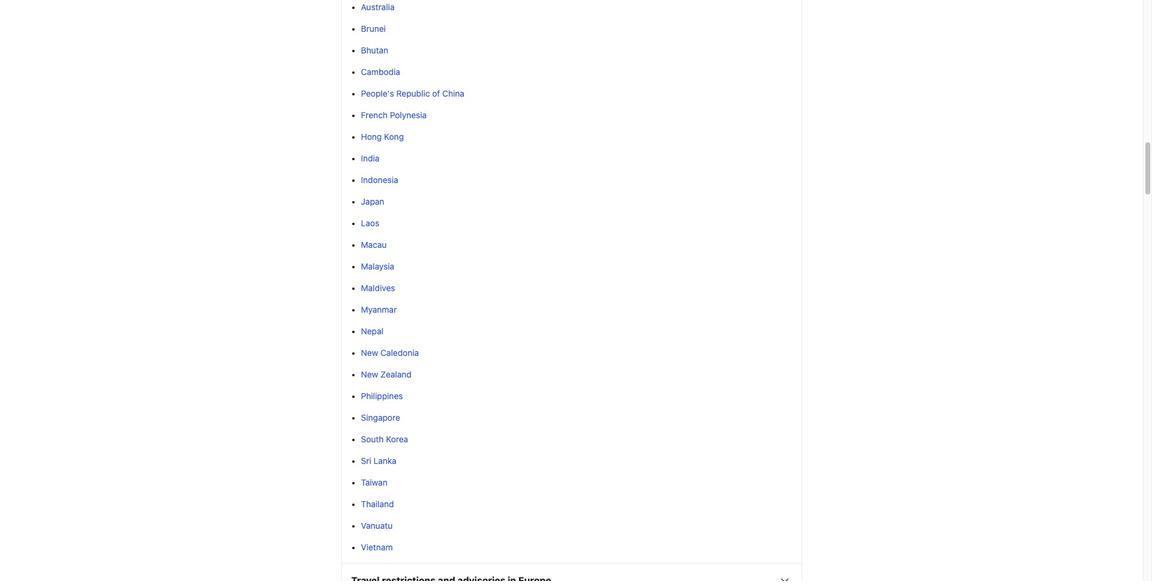 Task type: vqa. For each thing, say whether or not it's contained in the screenshot.
5 for 5 passengers
no



Task type: locate. For each thing, give the bounding box(es) containing it.
indonesia link
[[361, 175, 398, 185]]

korea
[[386, 434, 408, 444]]

republic
[[397, 88, 430, 99]]

singapore link
[[361, 413, 400, 423]]

macau link
[[361, 240, 387, 250]]

brunei
[[361, 23, 386, 34]]

caledonia
[[381, 348, 419, 358]]

french polynesia
[[361, 110, 427, 120]]

macau
[[361, 240, 387, 250]]

people's republic of china link
[[361, 88, 465, 99]]

1 new from the top
[[361, 348, 378, 358]]

new for new caledonia
[[361, 348, 378, 358]]

hong kong link
[[361, 132, 404, 142]]

new caledonia link
[[361, 348, 419, 358]]

laos
[[361, 218, 380, 228]]

new
[[361, 348, 378, 358], [361, 369, 378, 379]]

polynesia
[[390, 110, 427, 120]]

new down nepal link
[[361, 348, 378, 358]]

taiwan link
[[361, 477, 388, 488]]

0 vertical spatial new
[[361, 348, 378, 358]]

japan
[[361, 196, 384, 207]]

sri lanka link
[[361, 456, 397, 466]]

laos link
[[361, 218, 380, 228]]

philippines
[[361, 391, 403, 401]]

zealand
[[381, 369, 412, 379]]

thailand link
[[361, 499, 394, 509]]

myanmar link
[[361, 304, 397, 315]]

new zealand
[[361, 369, 412, 379]]

2 new from the top
[[361, 369, 378, 379]]

vanuatu
[[361, 521, 393, 531]]

cambodia link
[[361, 67, 400, 77]]

vietnam
[[361, 542, 393, 552]]

india
[[361, 153, 380, 163]]

1 vertical spatial new
[[361, 369, 378, 379]]

vietnam link
[[361, 542, 393, 552]]

india link
[[361, 153, 380, 163]]

hong
[[361, 132, 382, 142]]

malaysia link
[[361, 261, 395, 271]]

south
[[361, 434, 384, 444]]

china
[[443, 88, 465, 99]]

new up philippines
[[361, 369, 378, 379]]

myanmar
[[361, 304, 397, 315]]



Task type: describe. For each thing, give the bounding box(es) containing it.
south korea
[[361, 434, 408, 444]]

hong kong
[[361, 132, 404, 142]]

taiwan
[[361, 477, 388, 488]]

people's
[[361, 88, 394, 99]]

french
[[361, 110, 388, 120]]

nepal
[[361, 326, 384, 336]]

kong
[[384, 132, 404, 142]]

new for new zealand
[[361, 369, 378, 379]]

nepal link
[[361, 326, 384, 336]]

of
[[432, 88, 440, 99]]

japan link
[[361, 196, 384, 207]]

thailand
[[361, 499, 394, 509]]

maldives
[[361, 283, 395, 293]]

lanka
[[374, 456, 397, 466]]

singapore
[[361, 413, 400, 423]]

bhutan link
[[361, 45, 389, 55]]

vanuatu link
[[361, 521, 393, 531]]

french polynesia link
[[361, 110, 427, 120]]

australia link
[[361, 2, 395, 12]]

philippines link
[[361, 391, 403, 401]]

australia
[[361, 2, 395, 12]]

people's republic of china
[[361, 88, 465, 99]]

bhutan
[[361, 45, 389, 55]]

sri lanka
[[361, 456, 397, 466]]

brunei link
[[361, 23, 386, 34]]

malaysia
[[361, 261, 395, 271]]

new caledonia
[[361, 348, 419, 358]]

cambodia
[[361, 67, 400, 77]]

new zealand link
[[361, 369, 412, 379]]

south korea link
[[361, 434, 408, 444]]

maldives link
[[361, 283, 395, 293]]

sri
[[361, 456, 371, 466]]

indonesia
[[361, 175, 398, 185]]



